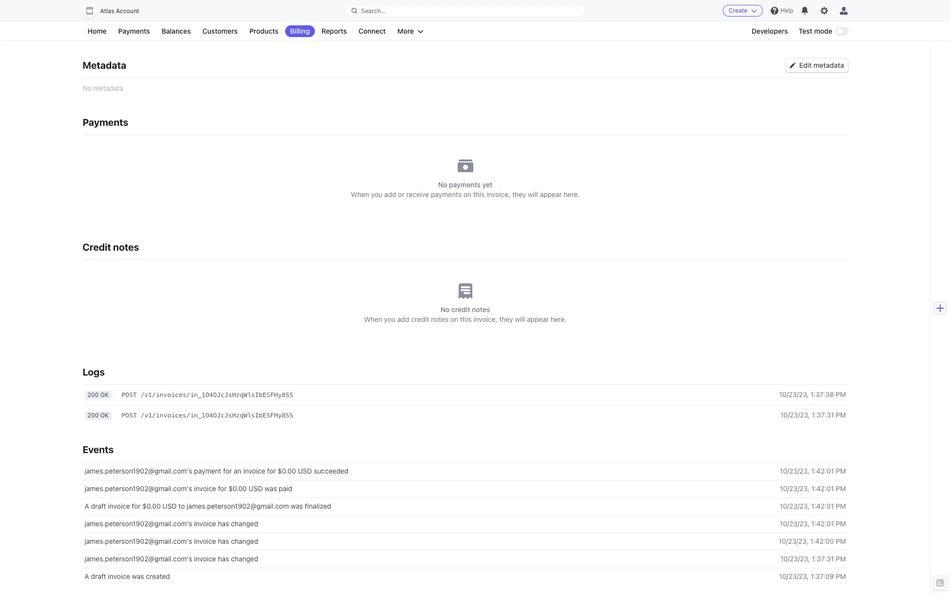 Task type: describe. For each thing, give the bounding box(es) containing it.
pm for 10/23/23, 1:42:01 pm link corresponding to paid
[[837, 485, 847, 493]]

10/23/23, 1:42:00 pm
[[779, 537, 847, 546]]

10/23/23, 1:37:09 pm
[[780, 572, 847, 581]]

to
[[179, 502, 185, 511]]

they inside no payments yet when you add or receive payments on this invoice, they will appear here.
[[513, 190, 527, 199]]

calculation
[[101, 7, 151, 18]]

james.peterson1902@gmail.com's invoice has changed for 10/23/23, 1:37:31 pm
[[85, 555, 258, 563]]

edit
[[800, 61, 812, 69]]

atlas account
[[100, 7, 139, 15]]

james.peterson1902@gmail.com's payment for an invoice for $0.00 usd succeeded
[[85, 467, 349, 475]]

reports link
[[317, 25, 352, 37]]

200 ok for 10/23/23, 1:37:38 pm
[[88, 391, 109, 399]]

post for 10/23/23, 1:37:38 pm
[[122, 391, 137, 399]]

create button
[[723, 5, 764, 17]]

payments inside payments link
[[118, 27, 150, 35]]

finalized
[[305, 502, 331, 511]]

tax
[[83, 7, 99, 18]]

yet
[[483, 181, 493, 189]]

has for 10/23/23, 1:42:01 pm
[[218, 520, 229, 528]]

1:42:00
[[811, 537, 835, 546]]

balances link
[[157, 25, 196, 37]]

search…
[[361, 7, 386, 14]]

on inside no credit notes when you add credit notes on this invoice, they will appear here.
[[451, 315, 459, 324]]

james.peterson1902@gmail.com's inside 'link'
[[85, 467, 192, 475]]

more button
[[393, 25, 429, 37]]

a draft invoice for $0.00 usd to james.peterson1902@gmail.com was finalized link
[[83, 498, 768, 515]]

ok for 10/23/23, 1:37:31 pm
[[100, 412, 109, 419]]

you for credit notes
[[384, 315, 396, 324]]

1:42:01 for to
[[812, 502, 835, 511]]

10/23/23, 1:37:31 pm inside 10/23/23, 1:37:31 pm link
[[781, 555, 847, 563]]

post /v1/invoices/in_1o4ojcjshzqwlsibesfhy8ss for 10/23/23, 1:37:38 pm
[[122, 391, 293, 399]]

reports
[[322, 27, 347, 35]]

developers link
[[747, 25, 794, 37]]

add for payments
[[385, 190, 396, 199]]

1 vertical spatial was
[[291, 502, 303, 511]]

or
[[398, 190, 405, 199]]

1 vertical spatial payments
[[431, 190, 462, 199]]

1:37:09
[[811, 572, 835, 581]]

/v1/invoices/in_1o4ojcjshzqwlsibesfhy8ss for 10/23/23, 1:37:31 pm
[[141, 412, 293, 419]]

add for credit notes
[[398, 315, 410, 324]]

a for a draft invoice for $0.00 usd to james.peterson1902@gmail.com was finalized
[[85, 502, 89, 511]]

will inside no credit notes when you add credit notes on this invoice, they will appear here.
[[515, 315, 525, 324]]

created
[[146, 572, 170, 581]]

metadata for no metadata
[[94, 84, 123, 92]]

no for credit
[[441, 306, 450, 314]]

notifications image
[[802, 7, 810, 15]]

this inside no payments yet when you add or receive payments on this invoice, they will appear here.
[[474, 190, 485, 199]]

test
[[799, 27, 813, 35]]

atlas
[[100, 7, 114, 15]]

products link
[[245, 25, 284, 37]]

james.peterson1902@gmail.com's payment for an invoice for $0.00 usd succeeded link
[[83, 463, 768, 480]]

james.peterson1902@gmail.com's invoice has changed for 10/23/23, 1:42:01 pm
[[85, 520, 258, 528]]

changed for 10/23/23, 1:42:00 pm
[[231, 537, 258, 546]]

when for credit notes
[[364, 315, 383, 324]]

for left to
[[132, 502, 141, 511]]

200 for 10/23/23, 1:37:38 pm
[[88, 391, 99, 399]]

200 ok for 10/23/23, 1:37:31 pm
[[88, 412, 109, 419]]

for down 'james.peterson1902@gmail.com's payment for an invoice for $0.00 usd succeeded'
[[218, 485, 227, 493]]

1 horizontal spatial usd
[[249, 485, 263, 493]]

balances
[[162, 27, 191, 35]]

1 1:37:31 from the top
[[813, 411, 835, 419]]

0 horizontal spatial credit
[[411, 315, 430, 324]]

appear inside no payments yet when you add or receive payments on this invoice, they will appear here.
[[540, 190, 562, 199]]

4 10/23/23, 1:42:01 pm from the top
[[781, 520, 847, 528]]

pm for 10/23/23, 1:37:09 pm link
[[837, 572, 847, 581]]

no metadata
[[83, 84, 123, 92]]

a draft invoice was created
[[85, 572, 170, 581]]

2 james.peterson1902@gmail.com's from the top
[[85, 485, 192, 493]]

0 horizontal spatial $0.00
[[142, 502, 161, 511]]

for left an
[[223, 467, 232, 475]]

1:42:01 for $0.00
[[812, 467, 835, 475]]

changed for 10/23/23, 1:37:31 pm
[[231, 555, 258, 563]]

Search… search field
[[346, 5, 586, 17]]

james.peterson1902@gmail.com's invoice has changed link for 10/23/23, 1:37:31 pm
[[83, 551, 768, 568]]

create
[[729, 7, 748, 14]]

0 horizontal spatial notes
[[113, 242, 139, 253]]

logs
[[83, 367, 105, 378]]

no for metadata
[[83, 84, 92, 92]]

account
[[116, 7, 139, 15]]

atlas account button
[[83, 4, 149, 18]]

10/23/23, for 10/23/23, 1:42:01 pm link corresponding to paid
[[781, 485, 810, 493]]

products
[[250, 27, 279, 35]]

10/23/23, for 10/23/23, 1:42:01 pm link corresponding to to
[[781, 502, 810, 511]]

5 james.peterson1902@gmail.com's from the top
[[85, 555, 192, 563]]

draft for a draft invoice for $0.00 usd to james.peterson1902@gmail.com was finalized
[[91, 502, 106, 511]]

here. inside no credit notes when you add credit notes on this invoice, they will appear here.
[[551, 315, 567, 324]]

10/23/23, 1:42:00 pm link
[[776, 533, 849, 551]]

receive
[[407, 190, 429, 199]]

pm for 10/23/23, 1:42:01 pm link corresponding to to
[[837, 502, 847, 511]]

connect
[[359, 27, 386, 35]]

has for 10/23/23, 1:42:00 pm
[[218, 537, 229, 546]]

metadata
[[83, 60, 126, 71]]

2 1:37:31 from the top
[[813, 555, 835, 563]]

more
[[398, 27, 414, 35]]

a for a draft invoice was created
[[85, 572, 89, 581]]

10/23/23, 1:42:01 pm link for to
[[776, 498, 849, 515]]

4 1:42:01 from the top
[[812, 520, 835, 528]]

1 vertical spatial payments
[[83, 117, 128, 128]]

4 10/23/23, 1:42:01 pm link from the top
[[776, 515, 849, 533]]

this inside no credit notes when you add credit notes on this invoice, they will appear here.
[[461, 315, 472, 324]]

paid
[[279, 485, 293, 493]]

customers link
[[198, 25, 243, 37]]

tax
[[94, 33, 103, 41]]

no tax rate applied
[[83, 33, 142, 41]]

10/23/23, 1:37:31 pm link
[[776, 551, 849, 568]]

james.peterson1902@gmail.com's invoice for $0.00 usd was paid link
[[83, 480, 768, 498]]

10/23/23, 1:42:01 pm link for $0.00
[[776, 463, 849, 480]]



Task type: locate. For each thing, give the bounding box(es) containing it.
0 vertical spatial $0.00
[[278, 467, 296, 475]]

2 10/23/23, 1:42:01 pm from the top
[[781, 485, 847, 493]]

1 vertical spatial 1:37:31
[[813, 555, 835, 563]]

james.peterson1902@gmail.com's invoice has changed link
[[83, 515, 768, 533], [83, 533, 768, 551], [83, 551, 768, 568]]

developers
[[752, 27, 789, 35]]

payments
[[449, 181, 481, 189], [431, 190, 462, 199]]

home
[[88, 27, 107, 35]]

metadata for edit metadata
[[814, 61, 845, 69]]

200 up events
[[88, 412, 99, 419]]

draft
[[91, 502, 106, 511], [91, 572, 106, 581]]

james.peterson1902@gmail.com
[[187, 502, 289, 511]]

10/23/23, 1:42:01 pm for $0.00
[[781, 467, 847, 475]]

svg image
[[790, 63, 796, 69]]

you inside no credit notes when you add credit notes on this invoice, they will appear here.
[[384, 315, 396, 324]]

mode
[[815, 27, 833, 35]]

you inside no payments yet when you add or receive payments on this invoice, they will appear here.
[[371, 190, 383, 199]]

james.peterson1902@gmail.com's invoice has changed link for 10/23/23, 1:42:01 pm
[[83, 515, 768, 533]]

200
[[88, 391, 99, 399], [88, 412, 99, 419]]

2 /v1/invoices/in_1o4ojcjshzqwlsibesfhy8ss from the top
[[141, 412, 293, 419]]

usd left to
[[163, 502, 177, 511]]

0 vertical spatial james.peterson1902@gmail.com's invoice has changed
[[85, 520, 258, 528]]

2 james.peterson1902@gmail.com's invoice has changed from the top
[[85, 537, 258, 546]]

a
[[85, 502, 89, 511], [85, 572, 89, 581]]

2 post /v1/invoices/in_1o4ojcjshzqwlsibesfhy8ss from the top
[[122, 412, 293, 419]]

has
[[218, 520, 229, 528], [218, 537, 229, 546], [218, 555, 229, 563]]

has for 10/23/23, 1:37:31 pm
[[218, 555, 229, 563]]

a draft invoice was created link
[[83, 568, 768, 586]]

200 ok down logs
[[88, 391, 109, 399]]

post /v1/invoices/in_1o4ojcjshzqwlsibesfhy8ss
[[122, 391, 293, 399], [122, 412, 293, 419]]

1:42:01 for paid
[[812, 485, 835, 493]]

10/23/23, 1:42:01 pm for to
[[781, 502, 847, 511]]

when inside no credit notes when you add credit notes on this invoice, they will appear here.
[[364, 315, 383, 324]]

0 vertical spatial 200
[[88, 391, 99, 399]]

no inside no payments yet when you add or receive payments on this invoice, they will appear here.
[[438, 181, 448, 189]]

usd left succeeded on the left bottom
[[298, 467, 312, 475]]

1 post /v1/invoices/in_1o4ojcjshzqwlsibesfhy8ss from the top
[[122, 391, 293, 399]]

changed for 10/23/23, 1:42:01 pm
[[231, 520, 258, 528]]

was left paid
[[265, 485, 277, 493]]

an
[[234, 467, 242, 475]]

200 ok up events
[[88, 412, 109, 419]]

/v1/invoices/in_1o4ojcjshzqwlsibesfhy8ss for 10/23/23, 1:37:38 pm
[[141, 391, 293, 399]]

1 horizontal spatial was
[[265, 485, 277, 493]]

james.peterson1902@gmail.com's invoice has changed link for 10/23/23, 1:42:00 pm
[[83, 533, 768, 551]]

james.peterson1902@gmail.com's invoice has changed for 10/23/23, 1:42:00 pm
[[85, 537, 258, 546]]

2 10/23/23, 1:42:01 pm link from the top
[[776, 480, 849, 498]]

2 200 ok from the top
[[88, 412, 109, 419]]

1 james.peterson1902@gmail.com's from the top
[[85, 467, 192, 475]]

payments left yet
[[449, 181, 481, 189]]

4 pm from the top
[[837, 485, 847, 493]]

1 horizontal spatial this
[[474, 190, 485, 199]]

1 vertical spatial this
[[461, 315, 472, 324]]

payments link
[[113, 25, 155, 37]]

1 vertical spatial will
[[515, 315, 525, 324]]

6 pm from the top
[[837, 520, 847, 528]]

payments down the calculation
[[118, 27, 150, 35]]

on
[[464, 190, 472, 199], [451, 315, 459, 324]]

edit metadata
[[800, 61, 845, 69]]

0 vertical spatial credit
[[452, 306, 471, 314]]

1 james.peterson1902@gmail.com's invoice has changed link from the top
[[83, 515, 768, 533]]

ok down logs
[[100, 391, 109, 399]]

metadata down metadata
[[94, 84, 123, 92]]

1 1:42:01 from the top
[[812, 467, 835, 475]]

1 draft from the top
[[91, 502, 106, 511]]

0 vertical spatial has
[[218, 520, 229, 528]]

1 post from the top
[[122, 391, 137, 399]]

0 vertical spatial payments
[[118, 27, 150, 35]]

10/23/23, for 10/23/23, 1:37:31 pm link
[[781, 555, 811, 563]]

payment
[[194, 467, 222, 475]]

1 /v1/invoices/in_1o4ojcjshzqwlsibesfhy8ss from the top
[[141, 391, 293, 399]]

payments
[[118, 27, 150, 35], [83, 117, 128, 128]]

payments right receive
[[431, 190, 462, 199]]

payments down the no metadata
[[83, 117, 128, 128]]

0 vertical spatial 1:37:31
[[813, 411, 835, 419]]

james.peterson1902@gmail.com's
[[85, 467, 192, 475], [85, 485, 192, 493], [85, 520, 192, 528], [85, 537, 192, 546], [85, 555, 192, 563]]

1 vertical spatial ok
[[100, 412, 109, 419]]

0 vertical spatial notes
[[113, 242, 139, 253]]

1 vertical spatial usd
[[249, 485, 263, 493]]

1 vertical spatial post
[[122, 412, 137, 419]]

notes
[[113, 242, 139, 253], [472, 306, 490, 314], [431, 315, 449, 324]]

0 vertical spatial when
[[351, 190, 369, 199]]

2 draft from the top
[[91, 572, 106, 581]]

1 vertical spatial a
[[85, 572, 89, 581]]

/v1/invoices/in_1o4ojcjshzqwlsibesfhy8ss
[[141, 391, 293, 399], [141, 412, 293, 419]]

2 horizontal spatial usd
[[298, 467, 312, 475]]

0 vertical spatial here.
[[564, 190, 580, 199]]

1 vertical spatial draft
[[91, 572, 106, 581]]

you for payments
[[371, 190, 383, 199]]

1 vertical spatial they
[[500, 315, 513, 324]]

pm for 10/23/23, 1:42:00 pm link
[[837, 537, 847, 546]]

1:37:31 up 1:37:09
[[813, 555, 835, 563]]

here.
[[564, 190, 580, 199], [551, 315, 567, 324]]

1 horizontal spatial notes
[[431, 315, 449, 324]]

2 james.peterson1902@gmail.com's invoice has changed link from the top
[[83, 533, 768, 551]]

2 post from the top
[[122, 412, 137, 419]]

metadata
[[814, 61, 845, 69], [94, 84, 123, 92]]

usd inside 'link'
[[298, 467, 312, 475]]

post
[[122, 391, 137, 399], [122, 412, 137, 419]]

ok up events
[[100, 412, 109, 419]]

edit metadata button
[[786, 59, 849, 72]]

3 1:42:01 from the top
[[812, 502, 835, 511]]

no payments yet when you add or receive payments on this invoice, they will appear here.
[[351, 181, 580, 199]]

1 vertical spatial james.peterson1902@gmail.com's invoice has changed
[[85, 537, 258, 546]]

1 vertical spatial metadata
[[94, 84, 123, 92]]

for right an
[[267, 467, 276, 475]]

$0.00 down an
[[229, 485, 247, 493]]

appear inside no credit notes when you add credit notes on this invoice, they will appear here.
[[527, 315, 549, 324]]

usd up james.peterson1902@gmail.com
[[249, 485, 263, 493]]

3 james.peterson1902@gmail.com's invoice has changed link from the top
[[83, 551, 768, 568]]

no for payments
[[438, 181, 448, 189]]

$0.00 up paid
[[278, 467, 296, 475]]

will
[[528, 190, 539, 199], [515, 315, 525, 324]]

0 horizontal spatial will
[[515, 315, 525, 324]]

10/23/23, for fourth 10/23/23, 1:42:01 pm link from the top of the page
[[781, 520, 810, 528]]

metadata right edit
[[814, 61, 845, 69]]

0 horizontal spatial you
[[371, 190, 383, 199]]

pm for 10/23/23, 1:37:31 pm link
[[837, 555, 847, 563]]

draft for a draft invoice was created
[[91, 572, 106, 581]]

1 200 ok from the top
[[88, 391, 109, 399]]

invoice, inside no payments yet when you add or receive payments on this invoice, they will appear here.
[[487, 190, 511, 199]]

1 vertical spatial on
[[451, 315, 459, 324]]

0 vertical spatial draft
[[91, 502, 106, 511]]

0 vertical spatial you
[[371, 190, 383, 199]]

10/23/23, for 10/23/23, 1:37:09 pm link
[[780, 572, 809, 581]]

10/23/23, 1:37:31 pm
[[781, 411, 847, 419], [781, 555, 847, 563]]

2 vertical spatial changed
[[231, 555, 258, 563]]

0 vertical spatial post /v1/invoices/in_1o4ojcjshzqwlsibesfhy8ss
[[122, 391, 293, 399]]

usd
[[298, 467, 312, 475], [249, 485, 263, 493], [163, 502, 177, 511]]

1:37:38
[[811, 391, 835, 399]]

1 vertical spatial /v1/invoices/in_1o4ojcjshzqwlsibesfhy8ss
[[141, 412, 293, 419]]

pm for fourth 10/23/23, 1:42:01 pm link from the top of the page
[[837, 520, 847, 528]]

3 10/23/23, 1:42:01 pm link from the top
[[776, 498, 849, 515]]

when inside no payments yet when you add or receive payments on this invoice, they will appear here.
[[351, 190, 369, 199]]

rate
[[105, 33, 117, 41]]

invoice, inside no credit notes when you add credit notes on this invoice, they will appear here.
[[474, 315, 498, 324]]

test mode
[[799, 27, 833, 35]]

was left created
[[132, 572, 144, 581]]

1 pm from the top
[[837, 391, 847, 399]]

0 horizontal spatial add
[[385, 190, 396, 199]]

changed
[[231, 520, 258, 528], [231, 537, 258, 546], [231, 555, 258, 563]]

1 ok from the top
[[100, 391, 109, 399]]

0 vertical spatial appear
[[540, 190, 562, 199]]

1 horizontal spatial credit
[[452, 306, 471, 314]]

3 has from the top
[[218, 555, 229, 563]]

2 a from the top
[[85, 572, 89, 581]]

0 horizontal spatial was
[[132, 572, 144, 581]]

0 horizontal spatial metadata
[[94, 84, 123, 92]]

1 a from the top
[[85, 502, 89, 511]]

10/23/23, 1:37:38 pm
[[780, 391, 847, 399]]

home link
[[83, 25, 112, 37]]

2 vertical spatial james.peterson1902@gmail.com's invoice has changed
[[85, 555, 258, 563]]

invoice,
[[487, 190, 511, 199], [474, 315, 498, 324]]

1 vertical spatial 200
[[88, 412, 99, 419]]

ok for 10/23/23, 1:37:38 pm
[[100, 391, 109, 399]]

10/23/23, 1:37:31 pm down 10/23/23, 1:37:38 pm
[[781, 411, 847, 419]]

1 10/23/23, 1:42:01 pm link from the top
[[776, 463, 849, 480]]

200 for 10/23/23, 1:37:31 pm
[[88, 412, 99, 419]]

Search… text field
[[346, 5, 586, 17]]

metadata inside button
[[814, 61, 845, 69]]

3 james.peterson1902@gmail.com's from the top
[[85, 520, 192, 528]]

10/23/23, 1:37:09 pm link
[[776, 568, 849, 586]]

they
[[513, 190, 527, 199], [500, 315, 513, 324]]

0 vertical spatial they
[[513, 190, 527, 199]]

pm for $0.00 10/23/23, 1:42:01 pm link
[[837, 467, 847, 475]]

they inside no credit notes when you add credit notes on this invoice, they will appear here.
[[500, 315, 513, 324]]

9 pm from the top
[[837, 572, 847, 581]]

10/23/23, for 10/23/23, 1:42:00 pm link
[[779, 537, 809, 546]]

invoice inside 'link'
[[243, 467, 265, 475]]

pm
[[837, 391, 847, 399], [837, 411, 847, 419], [837, 467, 847, 475], [837, 485, 847, 493], [837, 502, 847, 511], [837, 520, 847, 528], [837, 537, 847, 546], [837, 555, 847, 563], [837, 572, 847, 581]]

200 down logs
[[88, 391, 99, 399]]

1 horizontal spatial will
[[528, 190, 539, 199]]

3 james.peterson1902@gmail.com's invoice has changed from the top
[[85, 555, 258, 563]]

on inside no payments yet when you add or receive payments on this invoice, they will appear here.
[[464, 190, 472, 199]]

ok
[[100, 391, 109, 399], [100, 412, 109, 419]]

2 horizontal spatial was
[[291, 502, 303, 511]]

1 vertical spatial has
[[218, 537, 229, 546]]

here. inside no payments yet when you add or receive payments on this invoice, they will appear here.
[[564, 190, 580, 199]]

1:42:01
[[812, 467, 835, 475], [812, 485, 835, 493], [812, 502, 835, 511], [812, 520, 835, 528]]

2 vertical spatial usd
[[163, 502, 177, 511]]

0 vertical spatial add
[[385, 190, 396, 199]]

2 1:42:01 from the top
[[812, 485, 835, 493]]

1:37:31 down "1:37:38"
[[813, 411, 835, 419]]

2 vertical spatial notes
[[431, 315, 449, 324]]

0 vertical spatial post
[[122, 391, 137, 399]]

200 ok
[[88, 391, 109, 399], [88, 412, 109, 419]]

invoice
[[243, 467, 265, 475], [194, 485, 216, 493], [108, 502, 130, 511], [194, 520, 216, 528], [194, 537, 216, 546], [194, 555, 216, 563], [108, 572, 130, 581]]

1 200 from the top
[[88, 391, 99, 399]]

2 horizontal spatial notes
[[472, 306, 490, 314]]

post for 10/23/23, 1:37:31 pm
[[122, 412, 137, 419]]

2 10/23/23, 1:37:31 pm from the top
[[781, 555, 847, 563]]

1 vertical spatial when
[[364, 315, 383, 324]]

10/23/23, for $0.00 10/23/23, 1:42:01 pm link
[[781, 467, 810, 475]]

post /v1/invoices/in_1o4ojcjshzqwlsibesfhy8ss for 10/23/23, 1:37:31 pm
[[122, 412, 293, 419]]

1 horizontal spatial metadata
[[814, 61, 845, 69]]

2 200 from the top
[[88, 412, 99, 419]]

1 horizontal spatial $0.00
[[229, 485, 247, 493]]

10/23/23, 1:37:31 pm down 10/23/23, 1:42:00 pm link
[[781, 555, 847, 563]]

0 vertical spatial will
[[528, 190, 539, 199]]

0 vertical spatial ok
[[100, 391, 109, 399]]

0 vertical spatial changed
[[231, 520, 258, 528]]

0 vertical spatial was
[[265, 485, 277, 493]]

0 vertical spatial usd
[[298, 467, 312, 475]]

connect link
[[354, 25, 391, 37]]

0 horizontal spatial this
[[461, 315, 472, 324]]

1 vertical spatial 10/23/23, 1:37:31 pm
[[781, 555, 847, 563]]

10/23/23, 1:42:01 pm for paid
[[781, 485, 847, 493]]

tax calculation
[[83, 7, 151, 18]]

for
[[223, 467, 232, 475], [267, 467, 276, 475], [218, 485, 227, 493], [132, 502, 141, 511]]

customers
[[203, 27, 238, 35]]

help button
[[768, 3, 798, 19]]

add inside no payments yet when you add or receive payments on this invoice, they will appear here.
[[385, 190, 396, 199]]

no inside no credit notes when you add credit notes on this invoice, they will appear here.
[[441, 306, 450, 314]]

add
[[385, 190, 396, 199], [398, 315, 410, 324]]

2 changed from the top
[[231, 537, 258, 546]]

2 horizontal spatial $0.00
[[278, 467, 296, 475]]

1 vertical spatial changed
[[231, 537, 258, 546]]

0 vertical spatial metadata
[[814, 61, 845, 69]]

$0.00
[[278, 467, 296, 475], [229, 485, 247, 493], [142, 502, 161, 511]]

credit
[[452, 306, 471, 314], [411, 315, 430, 324]]

1 vertical spatial 200 ok
[[88, 412, 109, 419]]

james.peterson1902@gmail.com's invoice for $0.00 usd was paid
[[85, 485, 293, 493]]

0 vertical spatial /v1/invoices/in_1o4ojcjshzqwlsibesfhy8ss
[[141, 391, 293, 399]]

2 ok from the top
[[100, 412, 109, 419]]

0 vertical spatial a
[[85, 502, 89, 511]]

1 10/23/23, 1:37:31 pm from the top
[[781, 411, 847, 419]]

1:37:31
[[813, 411, 835, 419], [813, 555, 835, 563]]

help
[[781, 7, 794, 14]]

0 vertical spatial 10/23/23, 1:37:31 pm
[[781, 411, 847, 419]]

5 pm from the top
[[837, 502, 847, 511]]

2 has from the top
[[218, 537, 229, 546]]

1 changed from the top
[[231, 520, 258, 528]]

1 vertical spatial add
[[398, 315, 410, 324]]

1 vertical spatial invoice,
[[474, 315, 498, 324]]

10/23/23,
[[780, 391, 809, 399], [781, 411, 811, 419], [781, 467, 810, 475], [781, 485, 810, 493], [781, 502, 810, 511], [781, 520, 810, 528], [779, 537, 809, 546], [781, 555, 811, 563], [780, 572, 809, 581]]

10/23/23, 1:42:01 pm link for paid
[[776, 480, 849, 498]]

1 vertical spatial notes
[[472, 306, 490, 314]]

2 pm from the top
[[837, 411, 847, 419]]

1 vertical spatial post /v1/invoices/in_1o4ojcjshzqwlsibesfhy8ss
[[122, 412, 293, 419]]

8 pm from the top
[[837, 555, 847, 563]]

1 horizontal spatial you
[[384, 315, 396, 324]]

7 pm from the top
[[837, 537, 847, 546]]

1 has from the top
[[218, 520, 229, 528]]

credit notes
[[83, 242, 139, 253]]

0 vertical spatial invoice,
[[487, 190, 511, 199]]

1 vertical spatial here.
[[551, 315, 567, 324]]

events
[[83, 444, 114, 455]]

0 vertical spatial on
[[464, 190, 472, 199]]

succeeded
[[314, 467, 349, 475]]

0 vertical spatial this
[[474, 190, 485, 199]]

james.peterson1902@gmail.com's invoice has changed
[[85, 520, 258, 528], [85, 537, 258, 546], [85, 555, 258, 563]]

1 horizontal spatial add
[[398, 315, 410, 324]]

3 changed from the top
[[231, 555, 258, 563]]

this
[[474, 190, 485, 199], [461, 315, 472, 324]]

applied
[[119, 33, 142, 41]]

4 james.peterson1902@gmail.com's from the top
[[85, 537, 192, 546]]

was
[[265, 485, 277, 493], [291, 502, 303, 511], [132, 572, 144, 581]]

no
[[83, 33, 92, 41], [83, 84, 92, 92], [438, 181, 448, 189], [441, 306, 450, 314]]

no for tax
[[83, 33, 92, 41]]

1 horizontal spatial on
[[464, 190, 472, 199]]

3 pm from the top
[[837, 467, 847, 475]]

add inside no credit notes when you add credit notes on this invoice, they will appear here.
[[398, 315, 410, 324]]

will inside no payments yet when you add or receive payments on this invoice, they will appear here.
[[528, 190, 539, 199]]

a draft invoice for $0.00 usd to james.peterson1902@gmail.com was finalized
[[85, 502, 331, 511]]

1 james.peterson1902@gmail.com's invoice has changed from the top
[[85, 520, 258, 528]]

you
[[371, 190, 383, 199], [384, 315, 396, 324]]

2 vertical spatial has
[[218, 555, 229, 563]]

1 vertical spatial $0.00
[[229, 485, 247, 493]]

1 vertical spatial credit
[[411, 315, 430, 324]]

when for payments
[[351, 190, 369, 199]]

was down paid
[[291, 502, 303, 511]]

$0.00 inside 'link'
[[278, 467, 296, 475]]

0 vertical spatial payments
[[449, 181, 481, 189]]

billing
[[290, 27, 310, 35]]

0 vertical spatial 200 ok
[[88, 391, 109, 399]]

no credit notes when you add credit notes on this invoice, they will appear here.
[[364, 306, 567, 324]]

1 10/23/23, 1:42:01 pm from the top
[[781, 467, 847, 475]]

1 vertical spatial appear
[[527, 315, 549, 324]]

0 horizontal spatial on
[[451, 315, 459, 324]]

credit
[[83, 242, 111, 253]]

$0.00 left to
[[142, 502, 161, 511]]

3 10/23/23, 1:42:01 pm from the top
[[781, 502, 847, 511]]

1 vertical spatial you
[[384, 315, 396, 324]]

billing link
[[286, 25, 315, 37]]

0 horizontal spatial usd
[[163, 502, 177, 511]]

2 vertical spatial was
[[132, 572, 144, 581]]

2 vertical spatial $0.00
[[142, 502, 161, 511]]



Task type: vqa. For each thing, say whether or not it's contained in the screenshot.
When within NO CREDIT NOTES WHEN YOU ADD CREDIT NOTES ON THIS INVOICE, THEY WILL APPEAR HERE.
yes



